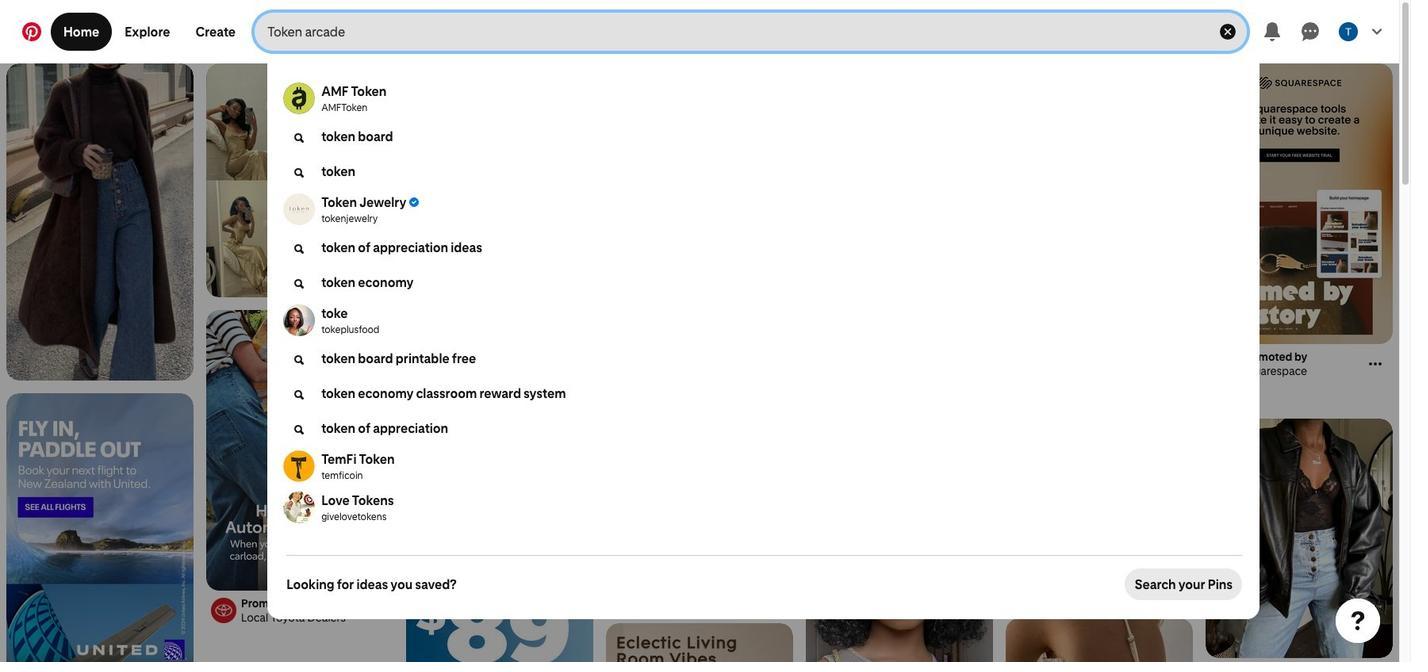 Task type: vqa. For each thing, say whether or not it's contained in the screenshot.
home link
no



Task type: locate. For each thing, give the bounding box(es) containing it.
modern dog and cat house with acrylic door petso stained wood. - etsy image
[[406, 316, 594, 503]]

tara schultz image
[[1339, 22, 1358, 41]]

this contains an image of: zgy-trui | trui breipatroon | gemiddeld vriendelijk | dikke getextureerde trui | directe download image
[[406, 63, 594, 304]]

this contains: curlyme short cut water wave hair 13x4 transparent lace bob wig pre plucked image
[[806, 471, 993, 663]]

squarespace tools make it easy to create a beautiful and unique website. image
[[1206, 63, 1393, 344]]

details: simple and fashion, and perfect for relaxed time. provide you a great support and a flattering look. casual stylelong sleevematerial:polyesterregular wash we can ship items to any country! we accept visa ,mastercard and paypal  . size(cm) us length one size free 115 image
[[6, 63, 194, 382]]

this contains an image of: simple square neck long prom dress party dress       cg24846 - us 6 / as photo image
[[206, 63, 394, 298]]

list
[[0, 63, 1400, 663]]

the 2024 toyota rav4 is packed with features like the hands-free automated liftgate. so when your cargo is too precious to put down, there's a rav4 that. contact your dealer. image
[[206, 310, 394, 591]]

Search text field
[[267, 13, 1200, 51]]



Task type: describe. For each thing, give the bounding box(es) containing it.
this contains an image of: vintage leather bomber image
[[1206, 419, 1393, 659]]

this contains an image of: croatian coast white floral mini dress image
[[1006, 619, 1193, 663]]

pack your bags, you don't want to miss these unbeatable low fares from $89*. image
[[406, 516, 594, 663]]

dial up or dial down your fragrance experience to perfectly fit your room. from a giant studio to a tiny home, customize any room's fragrance experience with new maxcontrol only in glade plugins®. image
[[606, 624, 793, 663]]

see how the other side surfs. book your flight to new zealand with united. image
[[6, 394, 194, 663]]

merchant verification badge icon image
[[410, 198, 419, 207]]



